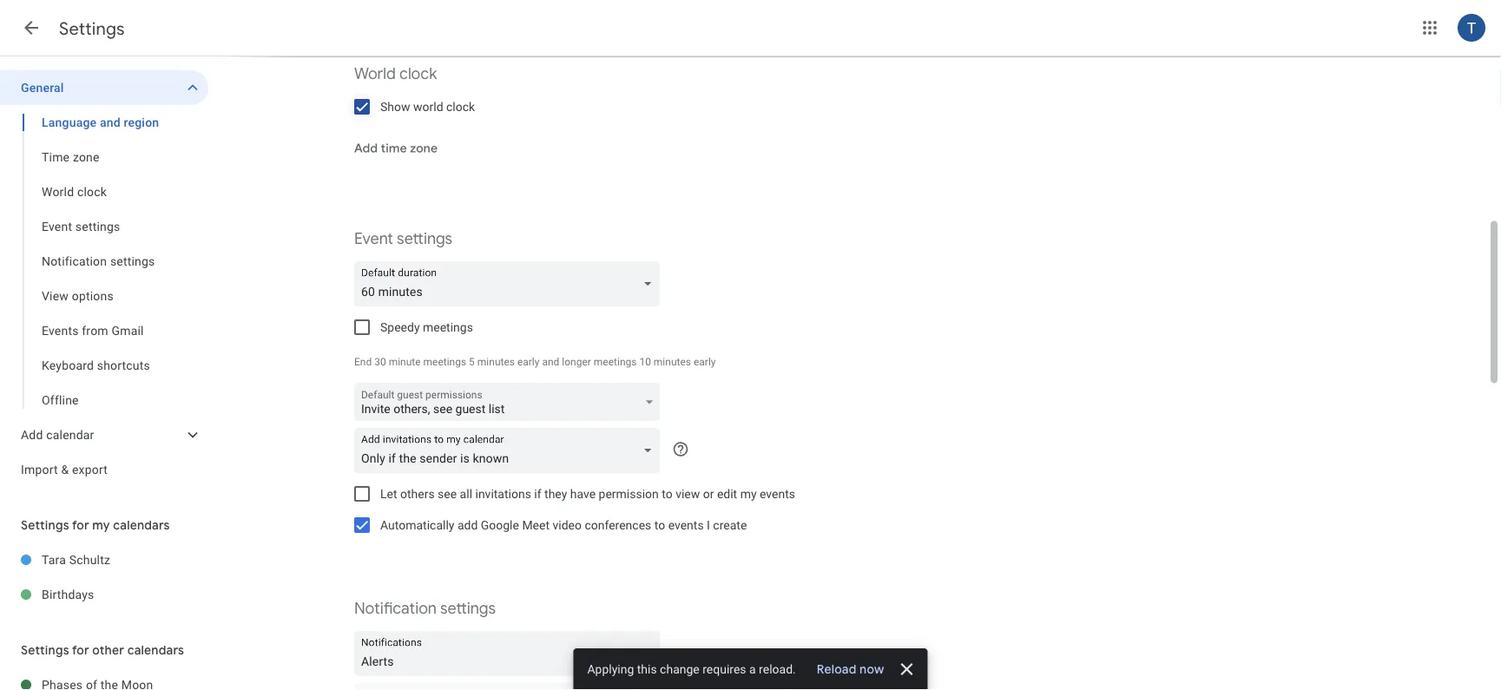 Task type: vqa. For each thing, say whether or not it's contained in the screenshot.
Support Menu 'image'
no



Task type: locate. For each thing, give the bounding box(es) containing it.
notification up view options at the top of the page
[[42, 254, 107, 268]]

to right conferences
[[655, 518, 665, 532]]

offline
[[42, 393, 79, 407]]

world
[[413, 99, 443, 114]]

2 vertical spatial clock
[[77, 185, 107, 199]]

1 vertical spatial for
[[72, 643, 89, 658]]

other
[[92, 643, 124, 658]]

0 horizontal spatial and
[[100, 115, 121, 129]]

time
[[381, 141, 407, 156]]

reload.
[[759, 662, 796, 677]]

0 horizontal spatial world
[[42, 185, 74, 199]]

add for add calendar
[[21, 428, 43, 442]]

0 vertical spatial add
[[354, 141, 378, 156]]

1 horizontal spatial minutes
[[654, 356, 691, 368]]

keyboard
[[42, 358, 94, 373]]

1 horizontal spatial my
[[740, 487, 757, 501]]

1 horizontal spatial event settings
[[354, 229, 453, 249]]

1 early from the left
[[518, 356, 540, 368]]

0 horizontal spatial zone
[[73, 150, 100, 164]]

clock
[[400, 64, 437, 84], [446, 99, 475, 114], [77, 185, 107, 199]]

notification down automatically
[[354, 599, 437, 619]]

settings for settings for my calendars
[[21, 518, 69, 533]]

now
[[860, 662, 885, 677]]

0 vertical spatial and
[[100, 115, 121, 129]]

0 vertical spatial notification settings
[[42, 254, 155, 268]]

time zone
[[42, 150, 100, 164]]

for up tara schultz
[[72, 518, 89, 533]]

10
[[640, 356, 651, 368]]

settings for other calendars
[[21, 643, 184, 658]]

tara schultz tree item
[[0, 543, 208, 578]]

calendars
[[113, 518, 170, 533], [127, 643, 184, 658]]

let
[[380, 487, 397, 501]]

add time zone button
[[347, 128, 445, 169]]

events right the edit at the bottom left of the page
[[760, 487, 795, 501]]

1 horizontal spatial clock
[[400, 64, 437, 84]]

1 vertical spatial world
[[42, 185, 74, 199]]

None field
[[354, 261, 667, 307], [354, 428, 667, 473], [354, 631, 667, 677], [354, 261, 667, 307], [354, 428, 667, 473], [354, 631, 667, 677]]

calendars right other
[[127, 643, 184, 658]]

settings
[[75, 219, 120, 234], [397, 229, 453, 249], [110, 254, 155, 268], [440, 599, 496, 619]]

meetings left 10
[[594, 356, 637, 368]]

clock right world
[[446, 99, 475, 114]]

applying this change requires a reload.
[[587, 662, 796, 677]]

clock down time zone
[[77, 185, 107, 199]]

for left other
[[72, 643, 89, 658]]

group
[[0, 105, 208, 418]]

permissions
[[426, 389, 483, 401]]

my
[[740, 487, 757, 501], [92, 518, 110, 533]]

notification settings up options
[[42, 254, 155, 268]]

birthdays link
[[42, 578, 208, 612]]

settings down the birthdays at the left
[[21, 643, 69, 658]]

world
[[354, 64, 396, 84], [42, 185, 74, 199]]

zone
[[410, 141, 438, 156], [73, 150, 100, 164]]

0 vertical spatial for
[[72, 518, 89, 533]]

shortcuts
[[97, 358, 150, 373]]

2 for from the top
[[72, 643, 89, 658]]

default guest permissions invite others, see guest list
[[361, 389, 505, 416]]

add up import
[[21, 428, 43, 442]]

minutes right the '5'
[[477, 356, 515, 368]]

invite others, see guest list button
[[354, 384, 660, 426]]

world up 'show'
[[354, 64, 396, 84]]

this
[[637, 662, 657, 677]]

1 vertical spatial add
[[21, 428, 43, 442]]

my right the edit at the bottom left of the page
[[740, 487, 757, 501]]

guest down permissions
[[456, 402, 486, 416]]

speedy meetings
[[380, 320, 473, 334]]

default
[[361, 389, 395, 401]]

world inside group
[[42, 185, 74, 199]]

world clock
[[354, 64, 437, 84], [42, 185, 107, 199]]

reload now
[[817, 662, 885, 677]]

0 horizontal spatial notification
[[42, 254, 107, 268]]

2 vertical spatial settings
[[21, 643, 69, 658]]

world clock up 'show'
[[354, 64, 437, 84]]

tree containing general
[[0, 70, 208, 487]]

0 horizontal spatial guest
[[397, 389, 423, 401]]

and
[[100, 115, 121, 129], [542, 356, 560, 368]]

1 vertical spatial clock
[[446, 99, 475, 114]]

tara
[[42, 553, 66, 567]]

notification settings down automatically
[[354, 599, 496, 619]]

invitations
[[475, 487, 531, 501]]

settings up general 'tree item'
[[59, 17, 125, 40]]

group containing language and region
[[0, 105, 208, 418]]

0 vertical spatial my
[[740, 487, 757, 501]]

1 vertical spatial world clock
[[42, 185, 107, 199]]

0 horizontal spatial world clock
[[42, 185, 107, 199]]

0 vertical spatial world
[[354, 64, 396, 84]]

0 horizontal spatial add
[[21, 428, 43, 442]]

1 horizontal spatial event
[[354, 229, 393, 249]]

1 for from the top
[[72, 518, 89, 533]]

&
[[61, 462, 69, 477]]

events
[[760, 487, 795, 501], [668, 518, 704, 532]]

region
[[124, 115, 159, 129]]

notification settings
[[42, 254, 155, 268], [354, 599, 496, 619]]

add calendar
[[21, 428, 94, 442]]

settings for settings for other calendars
[[21, 643, 69, 658]]

early
[[518, 356, 540, 368], [694, 356, 716, 368]]

a
[[750, 662, 756, 677]]

for
[[72, 518, 89, 533], [72, 643, 89, 658]]

see down permissions
[[433, 402, 453, 416]]

language
[[42, 115, 97, 129]]

notification settings inside group
[[42, 254, 155, 268]]

zone inside button
[[410, 141, 438, 156]]

settings heading
[[59, 17, 125, 40]]

1 vertical spatial notification
[[354, 599, 437, 619]]

settings
[[59, 17, 125, 40], [21, 518, 69, 533], [21, 643, 69, 658]]

general tree item
[[0, 70, 208, 105]]

events left "i"
[[668, 518, 704, 532]]

i
[[707, 518, 710, 532]]

see left all
[[438, 487, 457, 501]]

to left view
[[662, 487, 673, 501]]

export
[[72, 462, 108, 477]]

0 horizontal spatial early
[[518, 356, 540, 368]]

1 horizontal spatial zone
[[410, 141, 438, 156]]

1 vertical spatial calendars
[[127, 643, 184, 658]]

0 horizontal spatial my
[[92, 518, 110, 533]]

0 horizontal spatial events
[[668, 518, 704, 532]]

meetings
[[423, 320, 473, 334], [423, 356, 466, 368], [594, 356, 637, 368]]

applying
[[587, 662, 634, 677]]

1 horizontal spatial events
[[760, 487, 795, 501]]

1 horizontal spatial world clock
[[354, 64, 437, 84]]

0 vertical spatial world clock
[[354, 64, 437, 84]]

0 vertical spatial calendars
[[113, 518, 170, 533]]

for for my
[[72, 518, 89, 533]]

calendars up tara schultz tree item
[[113, 518, 170, 533]]

speedy
[[380, 320, 420, 334]]

1 horizontal spatial notification settings
[[354, 599, 496, 619]]

they
[[545, 487, 567, 501]]

view
[[42, 289, 69, 303]]

minutes
[[477, 356, 515, 368], [654, 356, 691, 368]]

see
[[433, 402, 453, 416], [438, 487, 457, 501]]

automatically add google meet video conferences to events i create
[[380, 518, 747, 532]]

1 vertical spatial settings
[[21, 518, 69, 533]]

calendar
[[46, 428, 94, 442]]

notification
[[42, 254, 107, 268], [354, 599, 437, 619]]

minutes right 10
[[654, 356, 691, 368]]

1 horizontal spatial early
[[694, 356, 716, 368]]

guest up others,
[[397, 389, 423, 401]]

early right 10
[[694, 356, 716, 368]]

0 vertical spatial settings
[[59, 17, 125, 40]]

world down time
[[42, 185, 74, 199]]

add inside tree
[[21, 428, 43, 442]]

0 horizontal spatial event
[[42, 219, 72, 234]]

to
[[662, 487, 673, 501], [655, 518, 665, 532]]

and left the longer
[[542, 356, 560, 368]]

0 horizontal spatial minutes
[[477, 356, 515, 368]]

0 horizontal spatial notification settings
[[42, 254, 155, 268]]

1 vertical spatial my
[[92, 518, 110, 533]]

1 vertical spatial events
[[668, 518, 704, 532]]

go back image
[[21, 17, 42, 38]]

clock up show world clock
[[400, 64, 437, 84]]

and left the region
[[100, 115, 121, 129]]

for for other
[[72, 643, 89, 658]]

event
[[42, 219, 72, 234], [354, 229, 393, 249]]

settings up tara
[[21, 518, 69, 533]]

guest
[[397, 389, 423, 401], [456, 402, 486, 416]]

world clock down time zone
[[42, 185, 107, 199]]

1 horizontal spatial add
[[354, 141, 378, 156]]

2 horizontal spatial clock
[[446, 99, 475, 114]]

1 minutes from the left
[[477, 356, 515, 368]]

reload
[[817, 662, 857, 677]]

add inside add time zone button
[[354, 141, 378, 156]]

tree
[[0, 70, 208, 487]]

end
[[354, 356, 372, 368]]

calendars for settings for other calendars
[[127, 643, 184, 658]]

show
[[380, 99, 410, 114]]

early up invite others, see guest list dropdown button
[[518, 356, 540, 368]]

my up tara schultz tree item
[[92, 518, 110, 533]]

or
[[703, 487, 714, 501]]

add
[[354, 141, 378, 156], [21, 428, 43, 442]]

add for add time zone
[[354, 141, 378, 156]]

add left time
[[354, 141, 378, 156]]

0 vertical spatial clock
[[400, 64, 437, 84]]

0 vertical spatial see
[[433, 402, 453, 416]]

1 horizontal spatial and
[[542, 356, 560, 368]]

from
[[82, 323, 108, 338]]



Task type: describe. For each thing, give the bounding box(es) containing it.
1 horizontal spatial notification
[[354, 599, 437, 619]]

view options
[[42, 289, 114, 303]]

others,
[[394, 402, 430, 416]]

1 vertical spatial and
[[542, 356, 560, 368]]

gmail
[[112, 323, 144, 338]]

end 30 minute meetings 5 minutes early and longer meetings 10 minutes early
[[354, 356, 716, 368]]

edit
[[717, 487, 737, 501]]

all
[[460, 487, 472, 501]]

have
[[570, 487, 596, 501]]

options
[[72, 289, 114, 303]]

birthdays tree item
[[0, 578, 208, 612]]

30
[[374, 356, 386, 368]]

reload now button
[[810, 661, 892, 678]]

show world clock
[[380, 99, 475, 114]]

see inside default guest permissions invite others, see guest list
[[433, 402, 453, 416]]

others
[[400, 487, 435, 501]]

add
[[458, 518, 478, 532]]

events from gmail
[[42, 323, 144, 338]]

1 vertical spatial to
[[655, 518, 665, 532]]

0 vertical spatial notification
[[42, 254, 107, 268]]

keyboard shortcuts
[[42, 358, 150, 373]]

0 vertical spatial events
[[760, 487, 795, 501]]

change
[[660, 662, 700, 677]]

list
[[489, 402, 505, 416]]

invite
[[361, 402, 391, 416]]

import & export
[[21, 462, 108, 477]]

world clock inside group
[[42, 185, 107, 199]]

permission
[[599, 487, 659, 501]]

meetings up the '5'
[[423, 320, 473, 334]]

settings for settings
[[59, 17, 125, 40]]

1 horizontal spatial world
[[354, 64, 396, 84]]

settings for my calendars
[[21, 518, 170, 533]]

view
[[676, 487, 700, 501]]

if
[[534, 487, 542, 501]]

phases of the moon tree item
[[0, 668, 208, 690]]

5
[[469, 356, 475, 368]]

calendars for settings for my calendars
[[113, 518, 170, 533]]

google
[[481, 518, 519, 532]]

general
[[21, 80, 64, 95]]

2 minutes from the left
[[654, 356, 691, 368]]

video
[[553, 518, 582, 532]]

1 horizontal spatial guest
[[456, 402, 486, 416]]

2 early from the left
[[694, 356, 716, 368]]

automatically
[[380, 518, 455, 532]]

0 vertical spatial to
[[662, 487, 673, 501]]

create
[[713, 518, 747, 532]]

import
[[21, 462, 58, 477]]

requires
[[703, 662, 746, 677]]

meet
[[522, 518, 550, 532]]

0 horizontal spatial clock
[[77, 185, 107, 199]]

zone inside group
[[73, 150, 100, 164]]

1 vertical spatial see
[[438, 487, 457, 501]]

conferences
[[585, 518, 652, 532]]

meetings left the '5'
[[423, 356, 466, 368]]

birthdays
[[42, 588, 94, 602]]

1 vertical spatial notification settings
[[354, 599, 496, 619]]

add time zone
[[354, 141, 438, 156]]

tara schultz
[[42, 553, 110, 567]]

schultz
[[69, 553, 110, 567]]

0 horizontal spatial event settings
[[42, 219, 120, 234]]

longer
[[562, 356, 591, 368]]

minute
[[389, 356, 421, 368]]

settings for my calendars tree
[[0, 543, 208, 612]]

events
[[42, 323, 79, 338]]

time
[[42, 150, 70, 164]]

language and region
[[42, 115, 159, 129]]

let others see all invitations if they have permission to view or edit my events
[[380, 487, 795, 501]]



